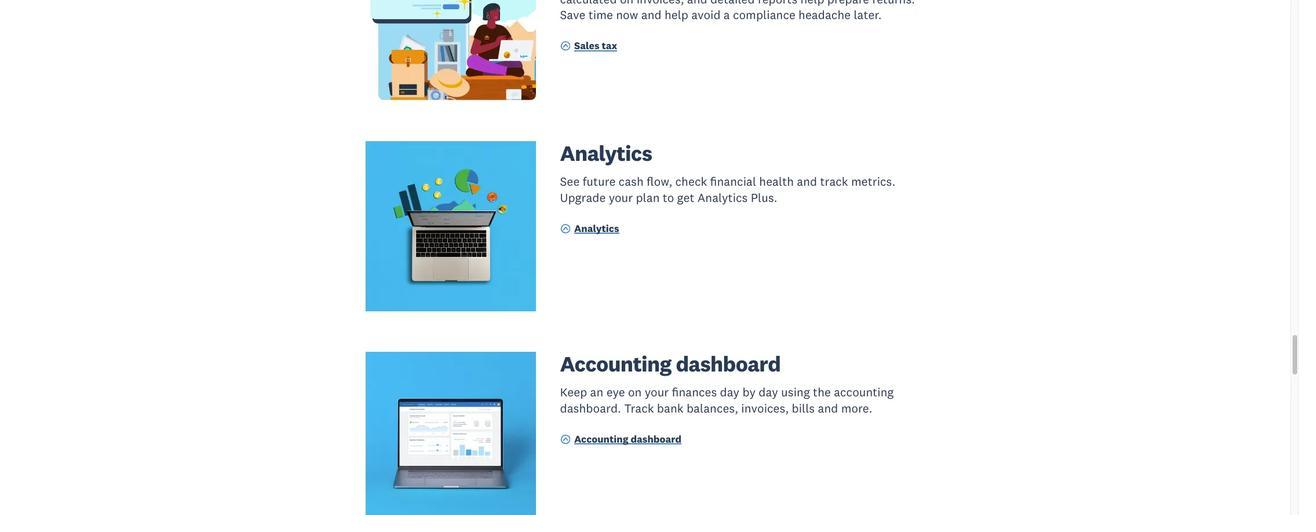 Task type: describe. For each thing, give the bounding box(es) containing it.
keep an eye on your finances day by day using the accounting dashboard. track bank balances, invoices, bills and more.
[[560, 385, 894, 417]]

eye
[[607, 385, 625, 401]]

financial
[[710, 174, 756, 190]]

and inside see future cash flow, check financial health and track metrics. upgrade your plan to get analytics plus.
[[797, 174, 817, 190]]

cash
[[619, 174, 644, 190]]

bills
[[792, 401, 815, 417]]

accounting dashboard button
[[560, 433, 682, 449]]

0 vertical spatial dashboard
[[676, 350, 781, 378]]

health
[[759, 174, 794, 190]]

dashboard inside button
[[631, 433, 682, 446]]

to
[[663, 190, 674, 206]]

sales tax
[[574, 39, 617, 52]]

sales
[[574, 39, 600, 52]]

plus.
[[751, 190, 778, 206]]

sales tax button
[[560, 39, 617, 55]]

more.
[[841, 401, 873, 417]]

0 vertical spatial accounting dashboard
[[560, 350, 781, 378]]

upgrade
[[560, 190, 606, 206]]

invoices,
[[741, 401, 789, 417]]

1 day from the left
[[720, 385, 740, 401]]

track
[[820, 174, 848, 190]]

using
[[781, 385, 810, 401]]

the
[[813, 385, 831, 401]]

on
[[628, 385, 642, 401]]

accounting inside accounting dashboard button
[[574, 433, 629, 446]]

dashboard.
[[560, 401, 621, 417]]

see
[[560, 174, 580, 190]]

analytics button
[[560, 222, 619, 238]]



Task type: locate. For each thing, give the bounding box(es) containing it.
accounting dashboard
[[560, 350, 781, 378], [574, 433, 682, 446]]

2 vertical spatial analytics
[[574, 222, 619, 235]]

accounting dashboard inside button
[[574, 433, 682, 446]]

dashboard
[[676, 350, 781, 378], [631, 433, 682, 446]]

accounting
[[834, 385, 894, 401]]

accounting up eye
[[560, 350, 672, 378]]

analytics inside button
[[574, 222, 619, 235]]

an
[[590, 385, 604, 401]]

metrics.
[[851, 174, 896, 190]]

future
[[583, 174, 616, 190]]

check
[[676, 174, 707, 190]]

day up invoices,
[[759, 385, 778, 401]]

keep
[[560, 385, 587, 401]]

and down the
[[818, 401, 838, 417]]

flow,
[[647, 174, 672, 190]]

finances
[[672, 385, 717, 401]]

analytics
[[560, 139, 652, 167], [698, 190, 748, 206], [574, 222, 619, 235]]

your inside keep an eye on your finances day by day using the accounting dashboard. track bank balances, invoices, bills and more.
[[645, 385, 669, 401]]

your
[[609, 190, 633, 206], [645, 385, 669, 401]]

1 horizontal spatial and
[[818, 401, 838, 417]]

1 horizontal spatial day
[[759, 385, 778, 401]]

by
[[743, 385, 756, 401]]

day
[[720, 385, 740, 401], [759, 385, 778, 401]]

your down cash
[[609, 190, 633, 206]]

0 vertical spatial and
[[797, 174, 817, 190]]

and inside keep an eye on your finances day by day using the accounting dashboard. track bank balances, invoices, bills and more.
[[818, 401, 838, 417]]

1 horizontal spatial your
[[645, 385, 669, 401]]

1 vertical spatial accounting dashboard
[[574, 433, 682, 446]]

0 vertical spatial your
[[609, 190, 633, 206]]

dashboard down bank
[[631, 433, 682, 446]]

your up bank
[[645, 385, 669, 401]]

get
[[677, 190, 695, 206]]

see future cash flow, check financial health and track metrics. upgrade your plan to get analytics plus.
[[560, 174, 896, 206]]

analytics up future
[[560, 139, 652, 167]]

0 horizontal spatial your
[[609, 190, 633, 206]]

analytics inside see future cash flow, check financial health and track metrics. upgrade your plan to get analytics plus.
[[698, 190, 748, 206]]

1 vertical spatial analytics
[[698, 190, 748, 206]]

analytics down the upgrade
[[574, 222, 619, 235]]

accounting dashboard up finances
[[560, 350, 781, 378]]

accounting dashboard down track
[[574, 433, 682, 446]]

dashboard up by
[[676, 350, 781, 378]]

1 vertical spatial and
[[818, 401, 838, 417]]

and
[[797, 174, 817, 190], [818, 401, 838, 417]]

plan
[[636, 190, 660, 206]]

1 vertical spatial accounting
[[574, 433, 629, 446]]

track
[[624, 401, 654, 417]]

bank
[[657, 401, 684, 417]]

your inside see future cash flow, check financial health and track metrics. upgrade your plan to get analytics plus.
[[609, 190, 633, 206]]

accounting down "dashboard."
[[574, 433, 629, 446]]

0 horizontal spatial day
[[720, 385, 740, 401]]

1 vertical spatial your
[[645, 385, 669, 401]]

0 horizontal spatial and
[[797, 174, 817, 190]]

0 vertical spatial accounting
[[560, 350, 672, 378]]

analytics down financial
[[698, 190, 748, 206]]

0 vertical spatial analytics
[[560, 139, 652, 167]]

day left by
[[720, 385, 740, 401]]

1 vertical spatial dashboard
[[631, 433, 682, 446]]

tax
[[602, 39, 617, 52]]

2 day from the left
[[759, 385, 778, 401]]

and left track
[[797, 174, 817, 190]]

balances,
[[687, 401, 738, 417]]

accounting
[[560, 350, 672, 378], [574, 433, 629, 446]]



Task type: vqa. For each thing, say whether or not it's contained in the screenshot.
keep
yes



